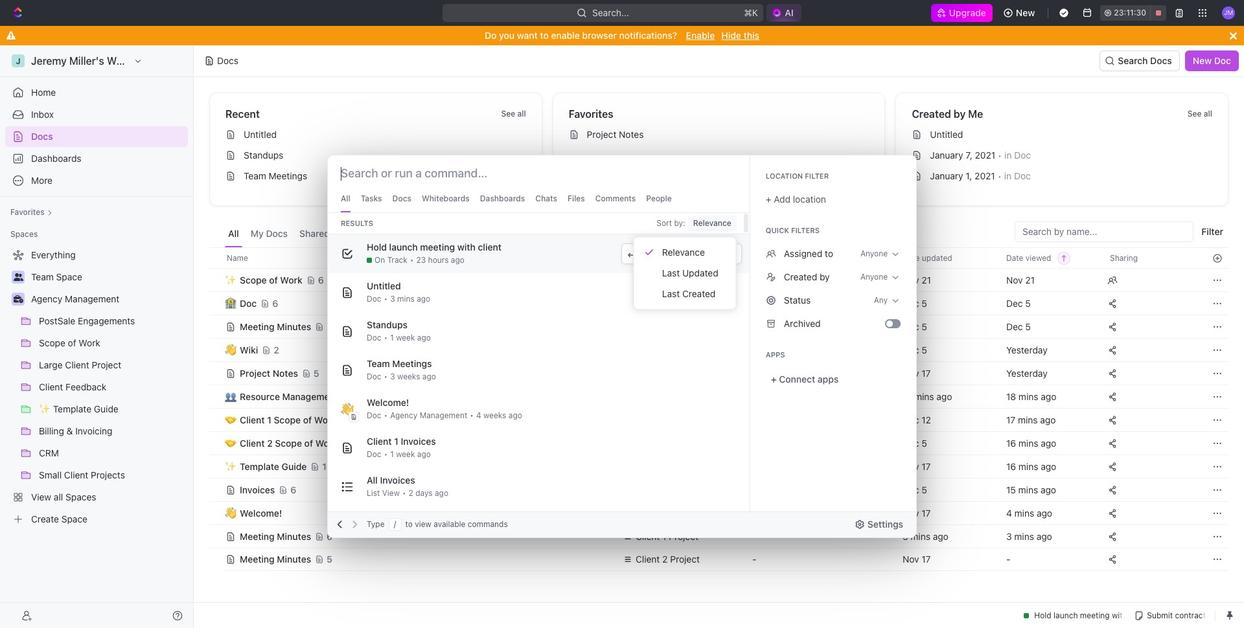 Task type: describe. For each thing, give the bounding box(es) containing it.
do
[[485, 30, 497, 41]]

view
[[415, 520, 431, 529]]

notifications?
[[619, 30, 677, 41]]

inbox
[[31, 109, 54, 120]]

date updated
[[903, 253, 952, 263]]

client 1 scope of work docs
[[240, 414, 361, 425]]

row containing project notes
[[209, 361, 1229, 387]]

0 vertical spatial scope
[[240, 274, 267, 285]]

untitled link for recent
[[220, 124, 536, 145]]

16 mins ago for 5
[[1006, 438, 1056, 449]]

0 vertical spatial work
[[280, 274, 302, 285]]

17 for 16 mins ago
[[922, 461, 931, 472]]

everything
[[636, 298, 680, 309]]

agency management link
[[31, 289, 185, 310]]

commands
[[468, 520, 508, 529]]

settings
[[868, 519, 903, 530]]

sidebar navigation
[[0, 45, 194, 629]]

last for last updated
[[662, 268, 680, 279]]

resource management button
[[225, 385, 607, 409]]

status
[[784, 295, 811, 306]]

row containing client 1 scope of work docs
[[209, 407, 1229, 433]]

anyone for assigned to
[[860, 249, 888, 259]]

nov for -
[[903, 554, 919, 565]]

all invoices
[[367, 475, 415, 486]]

viewed
[[1026, 253, 1051, 263]]

3 down on track
[[390, 294, 395, 304]]

new button
[[998, 3, 1043, 23]]

date viewed
[[1006, 253, 1051, 263]]

jkkwz image
[[766, 319, 776, 329]]

location filter
[[766, 172, 829, 180]]

23:11:30
[[1114, 8, 1146, 17]]

1 for client 1 scope of work docs
[[267, 414, 271, 425]]

row containing client 2 scope of work docs
[[209, 431, 1229, 456]]

meeting
[[420, 242, 455, 253]]

this
[[744, 30, 759, 41]]

2 up all invoices
[[377, 438, 383, 449]]

6 for meeting minutes
[[327, 531, 333, 542]]

sort
[[657, 218, 672, 228]]

people
[[646, 194, 672, 203]]

1 vertical spatial archived
[[784, 318, 821, 329]]

+ for + add location
[[766, 194, 771, 205]]

home link
[[5, 82, 188, 103]]

1 up 3 weeks ago
[[390, 333, 394, 343]]

untitled for created by me
[[930, 129, 963, 140]]

tags
[[752, 253, 770, 263]]

3 down 4 mins ago
[[1006, 531, 1012, 542]]

mins for 13th row
[[1014, 531, 1034, 542]]

location for location filter
[[766, 172, 803, 180]]

client 2 scope of work docs
[[240, 438, 362, 449]]

table containing scope of work
[[209, 248, 1229, 573]]

view
[[382, 489, 400, 498]]

january 7, 2021 • in doc
[[930, 150, 1031, 161]]

week for standups
[[396, 333, 415, 343]]

dashboards inside dashboards link
[[31, 153, 81, 164]]

updated
[[922, 253, 952, 263]]

4 for 4 weeks ago
[[476, 411, 481, 421]]

see all button for recent
[[496, 106, 531, 122]]

location for location
[[623, 253, 654, 263]]

agency management inside row
[[636, 508, 724, 519]]

agency management inside "link"
[[31, 294, 119, 305]]

client 1 invoices
[[367, 436, 436, 447]]

- for agency management
[[752, 508, 756, 519]]

2 left days
[[409, 489, 413, 498]]

1 vertical spatial standups
[[367, 319, 408, 330]]

1 horizontal spatial favorites
[[569, 108, 613, 120]]

weeks for 4
[[483, 411, 506, 421]]

0 horizontal spatial to
[[405, 520, 413, 529]]

untitled for recent
[[244, 129, 277, 140]]

agency inside table
[[636, 508, 667, 519]]

new doc button
[[1185, 51, 1239, 71]]

track
[[387, 255, 407, 265]]

last for last created
[[662, 288, 680, 299]]

me
[[968, 108, 983, 120]]

project notes link
[[564, 124, 879, 145]]

1 horizontal spatial agency management
[[390, 411, 467, 421]]

docs down 👋 on the bottom
[[340, 438, 362, 449]]

docs inside my docs button
[[266, 228, 288, 239]]

1 week ago for client 1 invoices
[[390, 450, 431, 459]]

shared
[[299, 228, 330, 239]]

23 hours ago
[[416, 255, 465, 265]]

hold
[[367, 242, 387, 253]]

dec for client 1 scope of work docs
[[903, 414, 919, 425]]

nov down date viewed
[[1006, 274, 1023, 285]]

sort by:
[[657, 218, 685, 228]]

15 mins ago
[[1006, 484, 1056, 495]]

results
[[341, 219, 373, 227]]

by:
[[674, 218, 685, 228]]

of for 2
[[304, 438, 313, 449]]

23:11:30 button
[[1100, 5, 1166, 21]]

0 horizontal spatial 17 mins ago
[[903, 391, 952, 402]]

my
[[251, 228, 264, 239]]

hours
[[428, 255, 449, 265]]

new doc
[[1193, 55, 1231, 66]]

template guide
[[240, 461, 307, 472]]

scope for 2
[[275, 438, 302, 449]]

meeting minutes for client 1 project
[[240, 531, 311, 542]]

scope for 1
[[274, 414, 301, 425]]

0 vertical spatial project notes
[[587, 129, 644, 140]]

0 horizontal spatial 3 mins ago
[[390, 294, 430, 304]]

dec 5 for client 2 scope of work docs
[[903, 438, 927, 449]]

favorites inside button
[[10, 207, 45, 217]]

row containing welcome!
[[209, 502, 1229, 525]]

dec 5 for invoices
[[903, 484, 927, 495]]

1 horizontal spatial untitled
[[367, 281, 401, 292]]

apps
[[766, 351, 785, 359]]

to view available commands
[[405, 520, 508, 529]]

sharing
[[1110, 253, 1138, 263]]

1 horizontal spatial 3 mins ago
[[903, 531, 949, 542]]

+ for + connect apps
[[771, 374, 777, 385]]

• for january 1, 2021
[[998, 171, 1002, 181]]

3 up resource management button
[[390, 372, 395, 382]]

23
[[416, 255, 426, 265]]

17 for yesterday
[[922, 368, 931, 379]]

tasks
[[361, 194, 382, 203]]

assigned to
[[784, 248, 833, 259]]

0 vertical spatial relevance
[[693, 218, 731, 228]]

business time image
[[13, 295, 23, 303]]

scope of work
[[240, 274, 302, 285]]

2 down client 1 project
[[662, 554, 668, 565]]

1 horizontal spatial agency
[[390, 411, 418, 421]]

business time image
[[624, 510, 632, 517]]

days
[[415, 489, 433, 498]]

see all for created by me
[[1188, 109, 1212, 119]]

1 nov 21 from the left
[[903, 274, 931, 285]]

launch
[[389, 242, 418, 253]]

doc inside row
[[240, 298, 257, 309]]

list
[[367, 489, 380, 498]]

yesterday for 17
[[1006, 368, 1048, 379]]

+ connect apps
[[771, 374, 839, 385]]

0 vertical spatial meetings
[[269, 170, 307, 181]]

invoices up view
[[380, 475, 415, 486]]

type
[[367, 520, 385, 529]]

on track
[[375, 255, 407, 265]]

upgrade
[[949, 7, 986, 18]]

settings button
[[849, 514, 911, 535]]

client for client 2 scope of work docs
[[240, 438, 265, 449]]

15
[[1006, 484, 1016, 495]]

1 for client 1 invoices
[[394, 436, 398, 447]]

14 row from the top
[[209, 547, 1229, 573]]

tab list containing all
[[225, 222, 535, 248]]

management inside "link"
[[65, 294, 119, 305]]

nov 17 for 16 mins ago
[[903, 461, 931, 472]]

filter
[[805, 172, 829, 180]]

workspace button
[[380, 222, 434, 248]]

- for client 1 project
[[752, 531, 756, 542]]

browser
[[582, 30, 617, 41]]

row containing template guide
[[209, 454, 1229, 480]]

1 21 from the left
[[922, 274, 931, 285]]

1 for client 1 project
[[662, 531, 666, 542]]

0 vertical spatial team meetings
[[244, 170, 307, 181]]

client for client 1 project
[[636, 531, 660, 542]]

1 week ago for standups
[[390, 333, 431, 343]]

meeting for client 2 project
[[240, 554, 275, 565]]

dec 12
[[903, 414, 931, 425]]

mins for row containing template guide
[[1019, 461, 1038, 472]]

2 horizontal spatial all
[[367, 475, 378, 486]]

client for client 1 scope of work docs
[[240, 414, 265, 425]]

hold launch meeting with client
[[367, 242, 502, 253]]

of for 1
[[303, 414, 312, 425]]

comments
[[595, 194, 636, 203]]

welcome! inside "button"
[[240, 508, 282, 519]]

16 mins ago for 17
[[1006, 461, 1056, 472]]

meeting for client 1 project
[[240, 531, 275, 542]]

2 horizontal spatial to
[[825, 248, 833, 259]]

search
[[1118, 55, 1148, 66]]

doc inside button
[[1214, 55, 1231, 66]]

untitled link for created by me
[[907, 124, 1223, 145]]

chats
[[535, 194, 557, 203]]

recent
[[225, 108, 260, 120]]

4 row from the top
[[209, 314, 1229, 340]]

with
[[457, 242, 476, 253]]

notes inside row
[[273, 368, 298, 379]]

1,
[[966, 170, 972, 181]]

dec for wiki
[[903, 344, 919, 355]]

nov 17 for yesterday
[[903, 368, 931, 379]]

docs up client 2 scope of work docs
[[339, 414, 361, 425]]

search docs
[[1118, 55, 1172, 66]]

whiteboards
[[422, 194, 470, 203]]

1 horizontal spatial dashboards
[[480, 194, 525, 203]]

invoices down resource management button
[[401, 436, 436, 447]]

👋
[[341, 404, 354, 415]]

archived button
[[490, 222, 535, 248]]

team meetings link
[[220, 166, 536, 187]]

2 days ago
[[409, 489, 448, 498]]

2 21 from the left
[[1025, 274, 1035, 285]]

0 vertical spatial welcome!
[[367, 397, 409, 408]]

row containing name
[[209, 248, 1229, 269]]

meeting minutes for client 2 project
[[240, 554, 311, 565]]



Task type: vqa. For each thing, say whether or not it's contained in the screenshot.
bottom to
yes



Task type: locate. For each thing, give the bounding box(es) containing it.
project notes up resource
[[240, 368, 298, 379]]

client down client 1 project
[[636, 554, 660, 565]]

2 nov 21 from the left
[[1006, 274, 1035, 285]]

assigned up with
[[442, 228, 482, 239]]

• inside january 1, 2021 • in doc
[[998, 171, 1002, 181]]

weeks
[[397, 372, 420, 382], [483, 411, 506, 421]]

1 horizontal spatial 12
[[922, 414, 931, 425]]

1 vertical spatial new
[[1193, 55, 1212, 66]]

17 mins ago down 18 mins ago
[[1006, 414, 1056, 425]]

2 vertical spatial agency
[[636, 508, 667, 519]]

1 horizontal spatial team meetings
[[367, 358, 432, 369]]

xqnvl image up jkkwz icon
[[766, 295, 776, 306]]

docs down inbox
[[31, 131, 53, 142]]

resource
[[240, 391, 280, 402]]

in up january 1, 2021 • in doc
[[1004, 150, 1012, 161]]

2 all from the left
[[1204, 109, 1212, 119]]

by for created by me
[[954, 108, 966, 120]]

management inside button
[[282, 391, 338, 402]]

1 horizontal spatial new
[[1193, 55, 1212, 66]]

0 vertical spatial last
[[662, 268, 680, 279]]

archived inside the "archived" button
[[494, 228, 532, 239]]

0 vertical spatial archived
[[494, 228, 532, 239]]

upgrade link
[[931, 4, 993, 22]]

0 vertical spatial standups
[[244, 150, 283, 161]]

mins for row containing invoices
[[1018, 484, 1038, 495]]

date inside date viewed button
[[1006, 253, 1023, 263]]

new for new
[[1016, 7, 1035, 18]]

6 for invoices
[[290, 484, 296, 495]]

wiki
[[240, 344, 258, 355]]

team meetings up my docs
[[244, 170, 307, 181]]

1 date from the left
[[903, 253, 920, 263]]

xqnvl image for status
[[766, 295, 776, 306]]

3 mins ago down 4 mins ago
[[1006, 531, 1052, 542]]

2021 for january 1, 2021
[[975, 170, 995, 181]]

all inside 'all' button
[[228, 228, 239, 239]]

1 minutes from the top
[[277, 321, 311, 332]]

16 for 5
[[1006, 438, 1016, 449]]

in down the "january 7, 2021 • in doc"
[[1004, 170, 1012, 181]]

5 row from the top
[[209, 337, 1229, 363]]

2 yesterday from the top
[[1006, 368, 1048, 379]]

team up the my
[[244, 170, 266, 181]]

nov for nov 21
[[903, 274, 919, 285]]

home
[[31, 87, 56, 98]]

dec for client 2 scope of work docs
[[903, 438, 919, 449]]

1 vertical spatial location
[[623, 253, 654, 263]]

18 mins ago
[[1006, 391, 1056, 402]]

week up 3 weeks ago
[[396, 333, 415, 343]]

client for client 1 invoices
[[367, 436, 392, 447]]

0 horizontal spatial welcome!
[[240, 508, 282, 519]]

1 all from the left
[[517, 109, 526, 119]]

1 horizontal spatial archived
[[784, 318, 821, 329]]

in for january 7, 2021
[[1004, 150, 1012, 161]]

- for client 2 project
[[752, 554, 756, 565]]

17 for -
[[922, 554, 931, 565]]

0 horizontal spatial team
[[244, 170, 266, 181]]

standups up 3 weeks ago
[[367, 319, 408, 330]]

welcome! down 3 weeks ago
[[367, 397, 409, 408]]

to right want on the top of the page
[[540, 30, 549, 41]]

team up resource management button
[[367, 358, 390, 369]]

1 last from the top
[[662, 268, 680, 279]]

new right search docs
[[1193, 55, 1212, 66]]

1 vertical spatial meeting minutes
[[240, 531, 311, 542]]

new inside button
[[1016, 7, 1035, 18]]

1 row from the top
[[209, 248, 1229, 269]]

0 vertical spatial meeting minutes
[[240, 321, 311, 332]]

1 vertical spatial relevance
[[662, 247, 705, 258]]

list view
[[367, 489, 400, 498]]

17 for 4 mins ago
[[922, 508, 931, 519]]

0 vertical spatial yesterday
[[1006, 344, 1048, 355]]

0 vertical spatial 2021
[[975, 150, 995, 161]]

1 meeting minutes from the top
[[240, 321, 311, 332]]

Search by name... text field
[[1022, 222, 1186, 242]]

16 mins ago down 18 mins ago
[[1006, 438, 1056, 449]]

1 week ago
[[390, 333, 431, 343], [390, 450, 431, 459]]

see all button for created by me
[[1182, 106, 1218, 122]]

0 horizontal spatial created
[[682, 288, 716, 299]]

1 vertical spatial minutes
[[277, 531, 311, 542]]

favorites
[[569, 108, 613, 120], [10, 207, 45, 217]]

2 meeting minutes from the top
[[240, 531, 311, 542]]

1 vertical spatial notes
[[273, 368, 298, 379]]

21 down date updated button
[[922, 274, 931, 285]]

meetings up my docs
[[269, 170, 307, 181]]

week for client 1 invoices
[[396, 450, 415, 459]]

minutes for client 2 project
[[277, 554, 311, 565]]

dec 5 for doc
[[903, 298, 927, 309]]

work for 1
[[314, 414, 336, 425]]

untitled link
[[220, 124, 536, 145], [907, 124, 1223, 145]]

by left me
[[954, 108, 966, 120]]

nov 17 for -
[[903, 554, 931, 565]]

project notes inside table
[[240, 368, 298, 379]]

0 vertical spatial location
[[766, 172, 803, 180]]

0 vertical spatial 16 mins ago
[[1006, 438, 1056, 449]]

0 horizontal spatial agency management
[[31, 294, 119, 305]]

1 horizontal spatial location
[[766, 172, 803, 180]]

0 horizontal spatial meetings
[[269, 170, 307, 181]]

quick filters
[[766, 226, 820, 235]]

6 row from the top
[[209, 361, 1229, 387]]

filters
[[791, 226, 820, 235]]

• inside the "january 7, 2021 • in doc"
[[998, 150, 1002, 160]]

0 horizontal spatial archived
[[494, 228, 532, 239]]

nov 17 down the 'dec 12' on the right bottom of page
[[903, 461, 931, 472]]

created up status
[[784, 271, 817, 283]]

xqnvl image down tags
[[766, 272, 776, 283]]

0 horizontal spatial see
[[501, 109, 515, 119]]

new
[[1016, 7, 1035, 18], [1193, 55, 1212, 66]]

nov 17 up the settings
[[903, 508, 931, 519]]

to up created by
[[825, 248, 833, 259]]

1 see from the left
[[501, 109, 515, 119]]

created for created by
[[784, 271, 817, 283]]

1 down resource
[[267, 414, 271, 425]]

in for january 1, 2021
[[1004, 170, 1012, 181]]

week
[[396, 333, 415, 343], [396, 450, 415, 459]]

0 vertical spatial created
[[912, 108, 951, 120]]

1 horizontal spatial welcome!
[[367, 397, 409, 408]]

/
[[394, 520, 396, 529]]

0 horizontal spatial standups
[[244, 150, 283, 161]]

column header inside table
[[209, 248, 224, 269]]

16 mins ago
[[1006, 438, 1056, 449], [1006, 461, 1056, 472]]

by down assigned to
[[820, 271, 830, 283]]

january for january 1, 2021
[[930, 170, 963, 181]]

1 vertical spatial weeks
[[483, 411, 506, 421]]

relevance
[[693, 218, 731, 228], [662, 247, 705, 258]]

1 xqnvl image from the top
[[766, 272, 776, 283]]

standups link
[[220, 145, 536, 166]]

search...
[[592, 7, 629, 18]]

2 up template guide
[[267, 438, 273, 449]]

0 horizontal spatial 21
[[922, 274, 931, 285]]

see for recent
[[501, 109, 515, 119]]

16 down 18
[[1006, 438, 1016, 449]]

by
[[954, 108, 966, 120], [820, 271, 830, 283]]

mins for row containing welcome!
[[1014, 508, 1034, 519]]

7 row from the top
[[209, 385, 1229, 409]]

yesterday
[[1006, 344, 1048, 355], [1006, 368, 1048, 379]]

new inside button
[[1193, 55, 1212, 66]]

cell
[[209, 268, 224, 292], [209, 292, 224, 315], [209, 315, 224, 338], [615, 315, 745, 338], [209, 338, 224, 362], [615, 338, 745, 362], [209, 362, 224, 385], [615, 362, 745, 385], [209, 385, 224, 408], [615, 385, 745, 408], [209, 408, 224, 432], [615, 408, 745, 432], [209, 432, 224, 455], [615, 432, 745, 455], [209, 455, 224, 478], [615, 455, 745, 478], [209, 478, 224, 502], [615, 478, 745, 502], [209, 502, 224, 525], [209, 525, 224, 548], [209, 548, 224, 572]]

docs
[[217, 55, 238, 66], [1150, 55, 1172, 66], [31, 131, 53, 142], [392, 194, 411, 203], [266, 228, 288, 239], [339, 414, 361, 425], [340, 438, 362, 449]]

dec 5 for meeting minutes
[[903, 321, 927, 332]]

hide
[[721, 30, 741, 41]]

location up everything
[[623, 253, 654, 263]]

nov 21
[[903, 274, 931, 285], [1006, 274, 1035, 285]]

1 1 week ago from the top
[[390, 333, 431, 343]]

all left the my
[[228, 228, 239, 239]]

of down client 1 scope of work docs
[[304, 438, 313, 449]]

january for january 7, 2021
[[930, 150, 963, 161]]

2 minutes from the top
[[277, 531, 311, 542]]

1 vertical spatial work
[[314, 414, 336, 425]]

docs right the my
[[266, 228, 288, 239]]

2 vertical spatial scope
[[275, 438, 302, 449]]

0 vertical spatial 4
[[476, 411, 481, 421]]

meeting minutes
[[240, 321, 311, 332], [240, 531, 311, 542], [240, 554, 311, 565]]

welcome! down template
[[240, 508, 282, 519]]

nov for yesterday
[[903, 368, 919, 379]]

untitled
[[244, 129, 277, 140], [930, 129, 963, 140], [367, 281, 401, 292]]

add
[[774, 194, 791, 205]]

meetings up 3 weeks ago
[[392, 358, 432, 369]]

2 1 week ago from the top
[[390, 450, 431, 459]]

0 vertical spatial agency
[[31, 294, 62, 305]]

17 mins ago up the 'dec 12' on the right bottom of page
[[903, 391, 952, 402]]

ago
[[451, 255, 465, 265], [417, 294, 430, 304], [417, 333, 431, 343], [422, 372, 436, 382], [936, 391, 952, 402], [1041, 391, 1056, 402], [508, 411, 522, 421], [1040, 414, 1056, 425], [1041, 438, 1056, 449], [417, 450, 431, 459], [1041, 461, 1056, 472], [1041, 484, 1056, 495], [435, 489, 448, 498], [1037, 508, 1052, 519], [933, 531, 949, 542], [1037, 531, 1052, 542]]

0 horizontal spatial untitled link
[[220, 124, 536, 145]]

date for date viewed
[[1006, 253, 1023, 263]]

0 vertical spatial in
[[1004, 150, 1012, 161]]

template
[[240, 461, 279, 472]]

2 vertical spatial of
[[304, 438, 313, 449]]

anyone for created by
[[860, 272, 888, 282]]

mins
[[397, 294, 415, 304], [914, 391, 934, 402], [1019, 391, 1038, 402], [1018, 414, 1038, 425], [1019, 438, 1038, 449], [1019, 461, 1038, 472], [1018, 484, 1038, 495], [1014, 508, 1034, 519], [911, 531, 930, 542], [1014, 531, 1034, 542]]

6 for scope of work
[[318, 274, 324, 285]]

nov 17 for 4 mins ago
[[903, 508, 931, 519]]

want
[[517, 30, 538, 41]]

all for created by me
[[1204, 109, 1212, 119]]

1 vertical spatial meeting
[[240, 531, 275, 542]]

13 row from the top
[[209, 524, 1229, 550]]

1 january from the top
[[930, 150, 963, 161]]

docs link
[[5, 126, 188, 147]]

row
[[209, 248, 1229, 269], [209, 267, 1229, 293], [209, 291, 1229, 317], [209, 314, 1229, 340], [209, 337, 1229, 363], [209, 361, 1229, 387], [209, 385, 1229, 409], [209, 407, 1229, 433], [209, 431, 1229, 456], [209, 454, 1229, 480], [209, 477, 1229, 503], [209, 502, 1229, 525], [209, 524, 1229, 550], [209, 547, 1229, 573]]

scope up guide
[[275, 438, 302, 449]]

all up the list
[[367, 475, 378, 486]]

last down last updated
[[662, 288, 680, 299]]

11 row from the top
[[209, 477, 1229, 503]]

location
[[793, 194, 826, 205]]

0 vertical spatial 12
[[922, 414, 931, 425]]

2
[[274, 344, 279, 355], [376, 414, 382, 425], [267, 438, 273, 449], [377, 438, 383, 449], [409, 489, 413, 498], [662, 554, 668, 565]]

1 horizontal spatial by
[[954, 108, 966, 120]]

invoices inside row
[[240, 484, 275, 495]]

0 vertical spatial of
[[269, 274, 278, 285]]

by for created by
[[820, 271, 830, 283]]

0 horizontal spatial 4
[[476, 411, 481, 421]]

minutes for client 1 project
[[277, 531, 311, 542]]

0 vertical spatial all
[[341, 194, 350, 203]]

welcome! button
[[225, 502, 607, 525]]

to right /
[[405, 520, 413, 529]]

1 vertical spatial agency management
[[390, 411, 467, 421]]

+ left "add"
[[766, 194, 771, 205]]

3 meeting from the top
[[240, 554, 275, 565]]

2 untitled link from the left
[[907, 124, 1223, 145]]

relevance up last updated
[[662, 247, 705, 258]]

1 vertical spatial 1 week ago
[[390, 450, 431, 459]]

0 vertical spatial 16
[[1006, 438, 1016, 449]]

see all
[[501, 109, 526, 119], [1188, 109, 1212, 119]]

1 untitled link from the left
[[220, 124, 536, 145]]

shared button
[[296, 222, 333, 248]]

dec 5 for wiki
[[903, 344, 927, 355]]

2 horizontal spatial 3 mins ago
[[1006, 531, 1052, 542]]

2 nov 17 from the top
[[903, 461, 931, 472]]

relevance right by:
[[693, 218, 731, 228]]

2 xqnvl image from the top
[[766, 295, 776, 306]]

1 anyone from the top
[[860, 249, 888, 259]]

0 horizontal spatial project notes
[[240, 368, 298, 379]]

6 for doc
[[272, 298, 278, 309]]

0 horizontal spatial see all
[[501, 109, 526, 119]]

0 vertical spatial •
[[998, 150, 1002, 160]]

2 see from the left
[[1188, 109, 1202, 119]]

agency down resource management button
[[390, 411, 418, 421]]

nov down the settings
[[903, 554, 919, 565]]

assigned inside button
[[442, 228, 482, 239]]

0 horizontal spatial favorites
[[10, 207, 45, 217]]

2 vertical spatial meeting
[[240, 554, 275, 565]]

4 mins ago
[[1006, 508, 1052, 519]]

agency right business time icon
[[636, 508, 667, 519]]

all left tasks
[[341, 194, 350, 203]]

dashboards link
[[5, 148, 188, 169]]

client down resource
[[240, 414, 265, 425]]

0 horizontal spatial dashboards
[[31, 153, 81, 164]]

• for january 7, 2021
[[998, 150, 1002, 160]]

1 horizontal spatial nov 21
[[1006, 274, 1035, 285]]

mins for row containing client 2 scope of work docs
[[1019, 438, 1038, 449]]

16 up 15
[[1006, 461, 1016, 472]]

week down client 1 invoices
[[396, 450, 415, 459]]

0 vertical spatial agency management
[[31, 294, 119, 305]]

1 horizontal spatial created
[[784, 271, 817, 283]]

created left me
[[912, 108, 951, 120]]

client
[[240, 414, 265, 425], [367, 436, 392, 447], [240, 438, 265, 449], [636, 531, 660, 542], [636, 554, 660, 565]]

1 vertical spatial +
[[771, 374, 777, 385]]

2 right wiki
[[274, 344, 279, 355]]

scope
[[240, 274, 267, 285], [274, 414, 301, 425], [275, 438, 302, 449]]

notes
[[619, 129, 644, 140], [273, 368, 298, 379]]

1 vertical spatial scope
[[274, 414, 301, 425]]

created down 'updated' in the right of the page
[[682, 288, 716, 299]]

1 vertical spatial january
[[930, 170, 963, 181]]

2 16 from the top
[[1006, 461, 1016, 472]]

10 row from the top
[[209, 454, 1229, 480]]

client up all invoices
[[367, 436, 392, 447]]

docs inside docs link
[[31, 131, 53, 142]]

yesterday for 5
[[1006, 344, 1048, 355]]

3 row from the top
[[209, 291, 1229, 317]]

table
[[209, 248, 1229, 573]]

assigned for assigned
[[442, 228, 482, 239]]

january left 7,
[[930, 150, 963, 161]]

2 horizontal spatial untitled
[[930, 129, 963, 140]]

1 vertical spatial 16
[[1006, 461, 1016, 472]]

archived up "client"
[[494, 228, 532, 239]]

work down my docs button
[[280, 274, 302, 285]]

1 week from the top
[[396, 333, 415, 343]]

created by
[[784, 271, 830, 283]]

name
[[227, 253, 248, 263]]

12 row from the top
[[209, 502, 1229, 525]]

created
[[912, 108, 951, 120], [784, 271, 817, 283], [682, 288, 716, 299]]

2 2021 from the top
[[975, 170, 995, 181]]

row containing doc
[[209, 291, 1229, 317]]

0 horizontal spatial weeks
[[397, 372, 420, 382]]

16 for 17
[[1006, 461, 1016, 472]]

of down my docs button
[[269, 274, 278, 285]]

scope down resource management
[[274, 414, 301, 425]]

nov up the settings
[[903, 508, 919, 519]]

agency management up client 1 project
[[636, 508, 724, 519]]

date left updated
[[903, 253, 920, 263]]

9 row from the top
[[209, 431, 1229, 456]]

nov down the 'dec 12' on the right bottom of page
[[903, 461, 919, 472]]

january
[[930, 150, 963, 161], [930, 170, 963, 181]]

nov for 4 mins ago
[[903, 508, 919, 519]]

2 vertical spatial to
[[405, 520, 413, 529]]

meetings
[[269, 170, 307, 181], [392, 358, 432, 369]]

xqnvl image for created by
[[766, 272, 776, 283]]

1 horizontal spatial to
[[540, 30, 549, 41]]

client 1 project
[[636, 531, 699, 542]]

my docs button
[[247, 222, 291, 248]]

17
[[922, 368, 931, 379], [903, 391, 912, 402], [1006, 414, 1015, 425], [922, 461, 931, 472], [922, 508, 931, 519], [922, 554, 931, 565]]

untitled down on
[[367, 281, 401, 292]]

any
[[874, 295, 888, 305]]

assigned down filters
[[784, 248, 822, 259]]

client
[[478, 242, 502, 253]]

1 vertical spatial 17 mins ago
[[1006, 414, 1056, 425]]

date inside date updated button
[[903, 253, 920, 263]]

client for client 2 project
[[636, 554, 660, 565]]

standups down recent
[[244, 150, 283, 161]]

0 vertical spatial +
[[766, 194, 771, 205]]

january 1, 2021 • in doc
[[930, 170, 1031, 181]]

1 vertical spatial 12
[[322, 461, 332, 472]]

2 see all from the left
[[1188, 109, 1212, 119]]

1 2021 from the top
[[975, 150, 995, 161]]

1 vertical spatial xqnvl image
[[766, 295, 776, 306]]

of
[[269, 274, 278, 285], [303, 414, 312, 425], [304, 438, 313, 449]]

all for recent
[[517, 109, 526, 119]]

nov 17
[[903, 368, 931, 379], [903, 461, 931, 472], [903, 508, 931, 519], [903, 554, 931, 565]]

0 horizontal spatial notes
[[273, 368, 298, 379]]

dashboards
[[31, 153, 81, 164], [480, 194, 525, 203]]

scope down the name
[[240, 274, 267, 285]]

mins for row containing resource management
[[1019, 391, 1038, 402]]

2 last from the top
[[662, 288, 680, 299]]

3 weeks ago
[[390, 372, 436, 382]]

mins for row containing client 1 scope of work docs
[[1018, 414, 1038, 425]]

available
[[434, 520, 466, 529]]

all
[[517, 109, 526, 119], [1204, 109, 1212, 119]]

row containing wiki
[[209, 337, 1229, 363]]

1 horizontal spatial team
[[367, 358, 390, 369]]

8 row from the top
[[209, 407, 1229, 433]]

date viewed button
[[999, 248, 1071, 268]]

location up "add"
[[766, 172, 803, 180]]

2021 for january 7, 2021
[[975, 150, 995, 161]]

last up last created
[[662, 268, 680, 279]]

2 horizontal spatial agency
[[636, 508, 667, 519]]

2 anyone from the top
[[860, 272, 888, 282]]

1 yesterday from the top
[[1006, 344, 1048, 355]]

docs inside search docs button
[[1150, 55, 1172, 66]]

date for date updated
[[903, 253, 920, 263]]

Search or run a command… text field
[[341, 166, 500, 181]]

1 horizontal spatial assigned
[[784, 248, 822, 259]]

2 up client 1 invoices
[[376, 414, 382, 425]]

resource management
[[240, 391, 338, 402]]

2021 right 1,
[[975, 170, 995, 181]]

agency
[[31, 294, 62, 305], [390, 411, 418, 421], [636, 508, 667, 519]]

tab list
[[225, 222, 535, 248]]

1 up all invoices
[[394, 436, 398, 447]]

0 vertical spatial minutes
[[277, 321, 311, 332]]

1 see all from the left
[[501, 109, 526, 119]]

5
[[922, 298, 927, 309], [1025, 298, 1031, 309], [327, 321, 332, 332], [922, 321, 927, 332], [1025, 321, 1031, 332], [922, 344, 927, 355], [314, 368, 319, 379], [922, 438, 927, 449], [922, 484, 927, 495], [327, 554, 332, 565]]

weeks for 3
[[397, 372, 420, 382]]

0 horizontal spatial assigned
[[442, 228, 482, 239]]

agency management right business time image
[[31, 294, 119, 305]]

2 16 mins ago from the top
[[1006, 461, 1056, 472]]

column header
[[209, 248, 224, 269]]

nov up the 'dec 12' on the right bottom of page
[[903, 368, 919, 379]]

1 horizontal spatial see all
[[1188, 109, 1212, 119]]

7,
[[966, 150, 972, 161]]

0 horizontal spatial date
[[903, 253, 920, 263]]

2 date from the left
[[1006, 253, 1023, 263]]

nov for 16 mins ago
[[903, 461, 919, 472]]

dec for meeting minutes
[[903, 321, 919, 332]]

private button
[[338, 222, 375, 248]]

docs up recent
[[217, 55, 238, 66]]

12
[[922, 414, 931, 425], [322, 461, 332, 472]]

nov 17 up the 'dec 12' on the right bottom of page
[[903, 368, 931, 379]]

2 see all button from the left
[[1182, 106, 1218, 122]]

2 january from the top
[[930, 170, 963, 181]]

1 see all button from the left
[[496, 106, 531, 122]]

1 week ago up 3 weeks ago
[[390, 333, 431, 343]]

files
[[568, 194, 585, 203]]

row containing resource management
[[209, 385, 1229, 409]]

1 horizontal spatial meetings
[[392, 358, 432, 369]]

0 horizontal spatial see all button
[[496, 106, 531, 122]]

anyone
[[860, 249, 888, 259], [860, 272, 888, 282]]

location inside row
[[623, 253, 654, 263]]

0 horizontal spatial agency
[[31, 294, 62, 305]]

dec for doc
[[903, 298, 919, 309]]

dashboards down docs link
[[31, 153, 81, 164]]

1 vertical spatial welcome!
[[240, 508, 282, 519]]

⌘k
[[744, 7, 758, 18]]

2 meeting from the top
[[240, 531, 275, 542]]

21 down date viewed
[[1025, 274, 1035, 285]]

xqnvl image
[[766, 249, 776, 259]]

work for 2
[[315, 438, 338, 449]]

meeting
[[240, 321, 275, 332], [240, 531, 275, 542], [240, 554, 275, 565]]

docs right tasks
[[392, 194, 411, 203]]

1 meeting from the top
[[240, 321, 275, 332]]

2 vertical spatial agency management
[[636, 508, 724, 519]]

search docs button
[[1100, 51, 1180, 71]]

3 down the settings
[[903, 531, 908, 542]]

row containing scope of work
[[209, 267, 1229, 293]]

• up january 1, 2021 • in doc
[[998, 150, 1002, 160]]

team
[[244, 170, 266, 181], [367, 358, 390, 369]]

1 nov 17 from the top
[[903, 368, 931, 379]]

0 vertical spatial meeting
[[240, 321, 275, 332]]

3 meeting minutes from the top
[[240, 554, 311, 565]]

1 16 from the top
[[1006, 438, 1016, 449]]

1 vertical spatial week
[[396, 450, 415, 459]]

docs right search
[[1150, 55, 1172, 66]]

doc
[[1214, 55, 1231, 66], [1014, 150, 1031, 161], [1014, 170, 1031, 181], [367, 294, 381, 304], [240, 298, 257, 309], [367, 333, 381, 343], [367, 372, 381, 382], [367, 411, 381, 421], [367, 450, 381, 459]]

2 week from the top
[[396, 450, 415, 459]]

3 nov 17 from the top
[[903, 508, 931, 519]]

enable
[[551, 30, 580, 41]]

4 nov 17 from the top
[[903, 554, 931, 565]]

dec for invoices
[[903, 484, 919, 495]]

2021 right 7,
[[975, 150, 995, 161]]

xqnvl image
[[766, 272, 776, 283], [766, 295, 776, 306]]

1 vertical spatial meetings
[[392, 358, 432, 369]]

1 vertical spatial by
[[820, 271, 830, 283]]

row containing invoices
[[209, 477, 1229, 503]]

1 horizontal spatial 17 mins ago
[[1006, 414, 1056, 425]]

3 mins ago down the settings
[[903, 531, 949, 542]]

of up client 2 scope of work docs
[[303, 414, 312, 425]]

1 16 mins ago from the top
[[1006, 438, 1056, 449]]

4 for 4 mins ago
[[1006, 508, 1012, 519]]

client up template
[[240, 438, 265, 449]]

0 vertical spatial 1 week ago
[[390, 333, 431, 343]]

new for new doc
[[1193, 55, 1212, 66]]

you
[[499, 30, 515, 41]]

1 down client 1 invoices
[[390, 450, 394, 459]]

0 vertical spatial anyone
[[860, 249, 888, 259]]

project notes up comments in the top of the page
[[587, 129, 644, 140]]

agency inside "link"
[[31, 294, 62, 305]]

3 minutes from the top
[[277, 554, 311, 565]]

team meetings up 3 weeks ago
[[367, 358, 432, 369]]

0 vertical spatial weeks
[[397, 372, 420, 382]]

private
[[342, 228, 371, 239]]

see all for recent
[[501, 109, 526, 119]]

notes inside project notes link
[[619, 129, 644, 140]]

created for created by me
[[912, 108, 951, 120]]

last updated
[[662, 268, 718, 279]]

1 vertical spatial dashboards
[[480, 194, 525, 203]]

2 row from the top
[[209, 267, 1229, 293]]

see for created by me
[[1188, 109, 1202, 119]]

nov down date updated button
[[903, 274, 919, 285]]

0 vertical spatial assigned
[[442, 228, 482, 239]]



